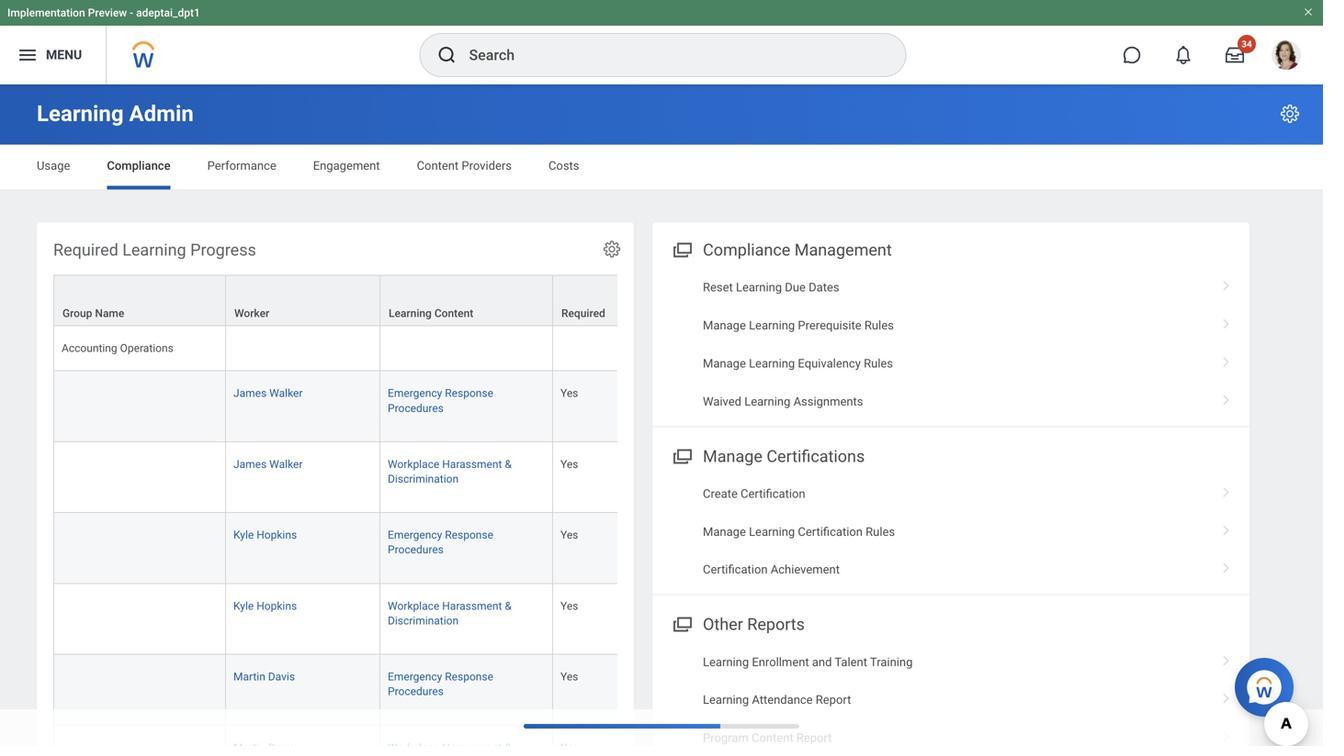 Task type: vqa. For each thing, say whether or not it's contained in the screenshot.
Organizational Health's Organizational
no



Task type: locate. For each thing, give the bounding box(es) containing it.
martin davis
[[233, 671, 295, 684]]

chevron right image
[[1215, 312, 1239, 331], [1215, 557, 1239, 575], [1215, 649, 1239, 668]]

chevron right image for rules
[[1215, 312, 1239, 331]]

1 vertical spatial james
[[233, 458, 267, 471]]

required
[[53, 241, 118, 260], [561, 307, 605, 320]]

search image
[[436, 44, 458, 66]]

1 list from the top
[[652, 269, 1250, 421]]

1 vertical spatial emergency
[[388, 529, 442, 542]]

6 row from the top
[[53, 656, 1089, 727]]

4 chevron right image from the top
[[1215, 481, 1239, 499]]

emergency
[[388, 387, 442, 400], [388, 529, 442, 542], [388, 671, 442, 684]]

discrimination for kyle hopkins
[[388, 615, 459, 628]]

1 vertical spatial james walker link
[[233, 455, 303, 471]]

1 vertical spatial james walker
[[233, 458, 303, 471]]

and
[[812, 656, 832, 670]]

2 james walker from the top
[[233, 458, 303, 471]]

0 vertical spatial report
[[816, 694, 851, 708]]

rules inside 'link'
[[864, 319, 894, 333]]

emergency response procedures link for kyle hopkins
[[388, 526, 493, 557]]

0 vertical spatial content
[[417, 159, 459, 173]]

2 vertical spatial list
[[652, 644, 1250, 747]]

menu button
[[0, 26, 106, 85]]

harassment for hopkins
[[442, 600, 502, 613]]

menu group image
[[669, 237, 694, 261], [669, 612, 694, 636]]

required up the group name
[[53, 241, 118, 260]]

1 vertical spatial harassment
[[442, 600, 502, 613]]

learning attendance report link
[[652, 682, 1250, 720]]

2 response from the top
[[445, 529, 493, 542]]

report down and
[[816, 694, 851, 708]]

chevron right image inside reset learning due dates link
[[1215, 274, 1239, 293]]

1 vertical spatial kyle
[[233, 600, 254, 613]]

2 list from the top
[[652, 475, 1250, 590]]

0 vertical spatial hopkins
[[257, 529, 297, 542]]

prerequisite
[[798, 319, 862, 333]]

content
[[417, 159, 459, 173], [434, 307, 473, 320], [752, 732, 793, 746]]

procedures
[[388, 402, 444, 415], [388, 544, 444, 557], [388, 686, 444, 699]]

1 response from the top
[[445, 387, 493, 400]]

2 vertical spatial emergency
[[388, 671, 442, 684]]

accounting operations row
[[53, 327, 1089, 372]]

2 james walker link from the top
[[233, 455, 303, 471]]

2 emergency response procedures from the top
[[388, 529, 493, 557]]

1 procedures from the top
[[388, 402, 444, 415]]

1 row from the top
[[53, 275, 1089, 328]]

1 vertical spatial report
[[796, 732, 832, 746]]

1 workplace from the top
[[388, 458, 439, 471]]

2 vertical spatial emergency response procedures
[[388, 671, 493, 699]]

5 chevron right image from the top
[[1215, 519, 1239, 537]]

emergency for walker
[[388, 387, 442, 400]]

2 emergency response procedures link from the top
[[388, 526, 493, 557]]

certifications
[[767, 447, 865, 467]]

0 vertical spatial workplace harassment & discrimination
[[388, 458, 512, 486]]

content providers
[[417, 159, 512, 173]]

chevron right image for talent
[[1215, 649, 1239, 668]]

menu group image for compliance management
[[669, 237, 694, 261]]

learning inside learning attendance report link
[[703, 694, 749, 708]]

1 kyle hopkins from the top
[[233, 529, 297, 542]]

2 walker from the top
[[269, 458, 303, 471]]

cell for fourth row from the top of the "required learning progress" element
[[53, 514, 226, 585]]

0 vertical spatial discrimination
[[388, 473, 459, 486]]

chevron right image inside create certification link
[[1215, 481, 1239, 499]]

achievement
[[771, 563, 840, 577]]

1 chevron right image from the top
[[1215, 312, 1239, 331]]

enrollment
[[752, 656, 809, 670]]

group name
[[62, 307, 124, 320]]

1 vertical spatial kyle hopkins
[[233, 600, 297, 613]]

list
[[652, 269, 1250, 421], [652, 475, 1250, 590], [652, 644, 1250, 747]]

chevron right image inside waived learning assignments link
[[1215, 389, 1239, 407]]

1 manage from the top
[[703, 319, 746, 333]]

emergency response procedures link
[[388, 384, 493, 415], [388, 526, 493, 557], [388, 668, 493, 699]]

emergency response procedures link for james walker
[[388, 384, 493, 415]]

chevron right image for reset learning due dates
[[1215, 274, 1239, 293]]

2 manage from the top
[[703, 357, 746, 371]]

procedures for kyle hopkins
[[388, 544, 444, 557]]

2 chevron right image from the top
[[1215, 350, 1239, 369]]

menu group image right the configure required learning progress image
[[669, 237, 694, 261]]

manage
[[703, 319, 746, 333], [703, 357, 746, 371], [703, 447, 762, 467], [703, 525, 746, 539]]

1 vertical spatial list
[[652, 475, 1250, 590]]

tab list
[[18, 146, 1305, 190]]

compliance
[[107, 159, 171, 173], [703, 241, 790, 260]]

program content report
[[703, 732, 832, 746]]

report down attendance
[[796, 732, 832, 746]]

notifications large image
[[1174, 46, 1193, 64]]

workplace harassment & discrimination for james walker
[[388, 458, 512, 486]]

0 vertical spatial emergency
[[388, 387, 442, 400]]

chevron right image inside manage learning certification rules link
[[1215, 519, 1239, 537]]

response
[[445, 387, 493, 400], [445, 529, 493, 542], [445, 671, 493, 684]]

5 row from the top
[[53, 585, 1089, 656]]

menu
[[46, 47, 82, 63]]

2 vertical spatial procedures
[[388, 686, 444, 699]]

reset learning due dates link
[[652, 269, 1250, 307]]

configure required learning progress image
[[602, 239, 622, 260]]

4 row from the top
[[53, 514, 1089, 585]]

certification
[[741, 487, 805, 501], [798, 525, 863, 539], [703, 563, 768, 577]]

program content report link
[[652, 720, 1250, 747]]

list containing reset learning due dates
[[652, 269, 1250, 421]]

2 vertical spatial content
[[752, 732, 793, 746]]

chevron right image inside manage learning equivalency rules link
[[1215, 350, 1239, 369]]

cell for 3rd row from the top of the "required learning progress" element
[[53, 443, 226, 514]]

0 vertical spatial james walker link
[[233, 384, 303, 400]]

manage up create
[[703, 447, 762, 467]]

3 manage from the top
[[703, 447, 762, 467]]

walker
[[269, 387, 303, 400], [269, 458, 303, 471]]

2 workplace harassment & discrimination from the top
[[388, 600, 512, 628]]

compliance down 'admin'
[[107, 159, 171, 173]]

chevron right image inside certification achievement link
[[1215, 557, 1239, 575]]

reset learning due dates
[[703, 281, 839, 295]]

1 vertical spatial discrimination
[[388, 615, 459, 628]]

1 vertical spatial procedures
[[388, 544, 444, 557]]

kyle hopkins
[[233, 529, 297, 542], [233, 600, 297, 613]]

2 kyle hopkins link from the top
[[233, 597, 297, 613]]

2 procedures from the top
[[388, 544, 444, 557]]

emergency for davis
[[388, 671, 442, 684]]

1 vertical spatial compliance
[[703, 241, 790, 260]]

5 yes from the top
[[560, 671, 578, 684]]

1 walker from the top
[[269, 387, 303, 400]]

james
[[233, 387, 267, 400], [233, 458, 267, 471]]

4 manage from the top
[[703, 525, 746, 539]]

group name column header
[[53, 275, 226, 328]]

2 vertical spatial rules
[[866, 525, 895, 539]]

0 vertical spatial menu group image
[[669, 237, 694, 261]]

report for program content report
[[796, 732, 832, 746]]

learning content button
[[380, 276, 552, 326]]

menu group image left other
[[669, 612, 694, 636]]

1 vertical spatial content
[[434, 307, 473, 320]]

2 kyle hopkins from the top
[[233, 600, 297, 613]]

procedures for martin davis
[[388, 686, 444, 699]]

3 procedures from the top
[[388, 686, 444, 699]]

discrimination
[[388, 473, 459, 486], [388, 615, 459, 628]]

kyle hopkins link
[[233, 526, 297, 542], [233, 597, 297, 613]]

2 vertical spatial response
[[445, 671, 493, 684]]

0 vertical spatial james
[[233, 387, 267, 400]]

close environment banner image
[[1303, 6, 1314, 17]]

required up the accounting operations row
[[561, 307, 605, 320]]

rules right prerequisite
[[864, 319, 894, 333]]

compliance up reset learning due dates
[[703, 241, 790, 260]]

discrimination for james walker
[[388, 473, 459, 486]]

0 vertical spatial harassment
[[442, 458, 502, 471]]

2 menu group image from the top
[[669, 612, 694, 636]]

1 kyle from the top
[[233, 529, 254, 542]]

cell for second row
[[53, 372, 226, 443]]

1 vertical spatial kyle hopkins link
[[233, 597, 297, 613]]

1 horizontal spatial required
[[561, 307, 605, 320]]

1 harassment from the top
[[442, 458, 502, 471]]

3 emergency from the top
[[388, 671, 442, 684]]

list for compliance management
[[652, 269, 1250, 421]]

1 chevron right image from the top
[[1215, 274, 1239, 293]]

2 emergency from the top
[[388, 529, 442, 542]]

report
[[816, 694, 851, 708], [796, 732, 832, 746]]

1 vertical spatial emergency response procedures
[[388, 529, 493, 557]]

0 horizontal spatial required
[[53, 241, 118, 260]]

training
[[870, 656, 913, 670]]

2 james from the top
[[233, 458, 267, 471]]

list for manage certifications
[[652, 475, 1250, 590]]

walker for workplace
[[269, 458, 303, 471]]

3 chevron right image from the top
[[1215, 649, 1239, 668]]

manage down reset at the top right of the page
[[703, 319, 746, 333]]

2 hopkins from the top
[[257, 600, 297, 613]]

1 kyle hopkins link from the top
[[233, 526, 297, 542]]

list containing learning enrollment and talent training
[[652, 644, 1250, 747]]

3 emergency response procedures link from the top
[[388, 668, 493, 699]]

providers
[[462, 159, 512, 173]]

1 vertical spatial emergency response procedures link
[[388, 526, 493, 557]]

3 emergency response procedures from the top
[[388, 671, 493, 699]]

2 & from the top
[[505, 600, 512, 613]]

emergency response procedures for martin davis
[[388, 671, 493, 699]]

workplace harassment & discrimination link
[[388, 455, 512, 486], [388, 597, 512, 628]]

manage inside 'link'
[[703, 319, 746, 333]]

0 vertical spatial kyle
[[233, 529, 254, 542]]

cell for first row from the bottom
[[53, 727, 226, 747]]

2 discrimination from the top
[[388, 615, 459, 628]]

workplace harassment & discrimination link for james walker
[[388, 455, 512, 486]]

7 row from the top
[[53, 727, 1089, 747]]

learning inside manage learning certification rules link
[[749, 525, 795, 539]]

chevron right image inside the program content report link
[[1215, 725, 1239, 744]]

0 vertical spatial compliance
[[107, 159, 171, 173]]

0 vertical spatial kyle hopkins link
[[233, 526, 297, 542]]

kyle
[[233, 529, 254, 542], [233, 600, 254, 613]]

1 vertical spatial hopkins
[[257, 600, 297, 613]]

list containing create certification
[[652, 475, 1250, 590]]

chevron right image for manage learning equivalency rules
[[1215, 350, 1239, 369]]

2 harassment from the top
[[442, 600, 502, 613]]

tab list containing usage
[[18, 146, 1305, 190]]

2 kyle from the top
[[233, 600, 254, 613]]

cell
[[226, 327, 380, 372], [380, 327, 553, 372], [553, 327, 634, 372], [53, 372, 226, 443], [53, 443, 226, 514], [53, 514, 226, 585], [53, 585, 226, 656], [53, 656, 226, 727], [53, 727, 226, 747]]

reports
[[747, 616, 805, 635]]

1 vertical spatial certification
[[798, 525, 863, 539]]

1 discrimination from the top
[[388, 473, 459, 486]]

workplace
[[388, 458, 439, 471], [388, 600, 439, 613]]

content inside popup button
[[434, 307, 473, 320]]

1 vertical spatial &
[[505, 600, 512, 613]]

rules for manage certifications
[[866, 525, 895, 539]]

yes for martin davis "link"
[[560, 671, 578, 684]]

create certification
[[703, 487, 805, 501]]

3 response from the top
[[445, 671, 493, 684]]

rules down create certification link
[[866, 525, 895, 539]]

1 vertical spatial chevron right image
[[1215, 557, 1239, 575]]

1 horizontal spatial compliance
[[703, 241, 790, 260]]

2 chevron right image from the top
[[1215, 557, 1239, 575]]

program
[[703, 732, 749, 746]]

kyle hopkins for emergency
[[233, 529, 297, 542]]

3 yes from the top
[[560, 529, 578, 542]]

1 vertical spatial walker
[[269, 458, 303, 471]]

2 workplace from the top
[[388, 600, 439, 613]]

1 emergency response procedures link from the top
[[388, 384, 493, 415]]

manage for manage certifications
[[703, 447, 762, 467]]

1 & from the top
[[505, 458, 512, 471]]

manage up the waived
[[703, 357, 746, 371]]

menu group image
[[669, 443, 694, 468]]

0 vertical spatial workplace harassment & discrimination link
[[388, 455, 512, 486]]

1 james walker from the top
[[233, 387, 303, 400]]

2 workplace harassment & discrimination link from the top
[[388, 597, 512, 628]]

0 vertical spatial list
[[652, 269, 1250, 421]]

harassment
[[442, 458, 502, 471], [442, 600, 502, 613]]

0 vertical spatial kyle hopkins
[[233, 529, 297, 542]]

james walker
[[233, 387, 303, 400], [233, 458, 303, 471]]

certification up other
[[703, 563, 768, 577]]

learning attendance report
[[703, 694, 851, 708]]

waived
[[703, 395, 741, 409]]

worker
[[234, 307, 269, 320]]

accounting operations
[[62, 342, 173, 355]]

0 vertical spatial walker
[[269, 387, 303, 400]]

row containing group name
[[53, 275, 1089, 328]]

menu banner
[[0, 0, 1323, 85]]

emergency response procedures
[[388, 387, 493, 415], [388, 529, 493, 557], [388, 671, 493, 699]]

attendance
[[752, 694, 813, 708]]

chevron right image for waived learning assignments
[[1215, 389, 1239, 407]]

content for learning
[[434, 307, 473, 320]]

configure this page image
[[1279, 103, 1301, 125]]

chevron right image inside learning attendance report link
[[1215, 687, 1239, 706]]

1 menu group image from the top
[[669, 237, 694, 261]]

kyle hopkins link for workplace
[[233, 597, 297, 613]]

content inside list
[[752, 732, 793, 746]]

1 james from the top
[[233, 387, 267, 400]]

1 vertical spatial workplace harassment & discrimination
[[388, 600, 512, 628]]

learning inside reset learning due dates link
[[736, 281, 782, 295]]

1 emergency response procedures from the top
[[388, 387, 493, 415]]

rules
[[864, 319, 894, 333], [864, 357, 893, 371], [866, 525, 895, 539]]

content for program
[[752, 732, 793, 746]]

worker button
[[226, 276, 379, 326]]

&
[[505, 458, 512, 471], [505, 600, 512, 613]]

0 vertical spatial required
[[53, 241, 118, 260]]

davis
[[268, 671, 295, 684]]

3 chevron right image from the top
[[1215, 389, 1239, 407]]

1 vertical spatial required
[[561, 307, 605, 320]]

kyle hopkins for workplace
[[233, 600, 297, 613]]

certification down manage certifications
[[741, 487, 805, 501]]

4 yes from the top
[[560, 600, 578, 613]]

0 vertical spatial james walker
[[233, 387, 303, 400]]

0 vertical spatial emergency response procedures link
[[388, 384, 493, 415]]

1 vertical spatial workplace
[[388, 600, 439, 613]]

0 vertical spatial &
[[505, 458, 512, 471]]

1 vertical spatial response
[[445, 529, 493, 542]]

chevron right image
[[1215, 274, 1239, 293], [1215, 350, 1239, 369], [1215, 389, 1239, 407], [1215, 481, 1239, 499], [1215, 519, 1239, 537], [1215, 687, 1239, 706], [1215, 725, 1239, 744]]

learning enrollment and talent training link
[[652, 644, 1250, 682]]

row
[[53, 275, 1089, 328], [53, 372, 1089, 443], [53, 443, 1089, 514], [53, 514, 1089, 585], [53, 585, 1089, 656], [53, 656, 1089, 727], [53, 727, 1089, 747]]

required inside popup button
[[561, 307, 605, 320]]

0 vertical spatial response
[[445, 387, 493, 400]]

3 list from the top
[[652, 644, 1250, 747]]

chevron right image inside learning enrollment and talent training "link"
[[1215, 649, 1239, 668]]

learning inside waived learning assignments link
[[744, 395, 790, 409]]

0 vertical spatial workplace
[[388, 458, 439, 471]]

chevron right image inside manage learning prerequisite rules 'link'
[[1215, 312, 1239, 331]]

0 vertical spatial emergency response procedures
[[388, 387, 493, 415]]

costs
[[548, 159, 579, 173]]

response for walker
[[445, 387, 493, 400]]

james for emergency response procedures
[[233, 387, 267, 400]]

create certification link
[[652, 475, 1250, 513]]

rules right the equivalency
[[864, 357, 893, 371]]

engagement
[[313, 159, 380, 173]]

chevron right image for learning attendance report
[[1215, 687, 1239, 706]]

yes
[[560, 387, 578, 400], [560, 458, 578, 471], [560, 529, 578, 542], [560, 600, 578, 613], [560, 671, 578, 684]]

james walker link for workplace
[[233, 455, 303, 471]]

1 james walker link from the top
[[233, 384, 303, 400]]

manage learning certification rules
[[703, 525, 895, 539]]

hopkins
[[257, 529, 297, 542], [257, 600, 297, 613]]

manage learning equivalency rules link
[[652, 345, 1250, 383]]

1 vertical spatial menu group image
[[669, 612, 694, 636]]

james walker link
[[233, 384, 303, 400], [233, 455, 303, 471]]

report for learning attendance report
[[816, 694, 851, 708]]

7 chevron right image from the top
[[1215, 725, 1239, 744]]

required for required
[[561, 307, 605, 320]]

0 horizontal spatial compliance
[[107, 159, 171, 173]]

1 vertical spatial workplace harassment & discrimination link
[[388, 597, 512, 628]]

1 emergency from the top
[[388, 387, 442, 400]]

2 vertical spatial chevron right image
[[1215, 649, 1239, 668]]

6 chevron right image from the top
[[1215, 687, 1239, 706]]

manage down create
[[703, 525, 746, 539]]

group name button
[[54, 276, 225, 326]]

2 vertical spatial emergency response procedures link
[[388, 668, 493, 699]]

certification up achievement
[[798, 525, 863, 539]]

1 workplace harassment & discrimination from the top
[[388, 458, 512, 486]]

1 hopkins from the top
[[257, 529, 297, 542]]

martin
[[233, 671, 265, 684]]

0 vertical spatial procedures
[[388, 402, 444, 415]]

learning inside manage learning equivalency rules link
[[749, 357, 795, 371]]

0 vertical spatial chevron right image
[[1215, 312, 1239, 331]]

0 vertical spatial certification
[[741, 487, 805, 501]]

1 workplace harassment & discrimination link from the top
[[388, 455, 512, 486]]

0 vertical spatial rules
[[864, 319, 894, 333]]

workplace for hopkins
[[388, 600, 439, 613]]



Task type: describe. For each thing, give the bounding box(es) containing it.
34
[[1242, 39, 1252, 50]]

progress
[[190, 241, 256, 260]]

certification achievement
[[703, 563, 840, 577]]

learning inside manage learning prerequisite rules 'link'
[[749, 319, 795, 333]]

Search Workday  search field
[[469, 35, 868, 75]]

waived learning assignments link
[[652, 383, 1250, 421]]

workplace harassment & discrimination for kyle hopkins
[[388, 600, 512, 628]]

yes for kyle hopkins link for workplace
[[560, 600, 578, 613]]

-
[[130, 6, 133, 19]]

james for workplace harassment & discrimination
[[233, 458, 267, 471]]

learning content column header
[[380, 275, 553, 328]]

3 row from the top
[[53, 443, 1089, 514]]

required button
[[553, 276, 633, 326]]

group
[[62, 307, 92, 320]]

walker for emergency
[[269, 387, 303, 400]]

martin davis link
[[233, 668, 295, 684]]

performance
[[207, 159, 276, 173]]

operations
[[120, 342, 173, 355]]

justify image
[[17, 44, 39, 66]]

emergency response procedures for kyle hopkins
[[388, 529, 493, 557]]

implementation
[[7, 6, 85, 19]]

chevron right image for program content report
[[1215, 725, 1239, 744]]

row containing martin davis
[[53, 656, 1089, 727]]

manage learning prerequisite rules link
[[652, 307, 1250, 345]]

implementation preview -   adeptai_dpt1
[[7, 6, 200, 19]]

list for other reports
[[652, 644, 1250, 747]]

learning content
[[389, 307, 473, 320]]

menu group image for other reports
[[669, 612, 694, 636]]

preview
[[88, 6, 127, 19]]

1 vertical spatial rules
[[864, 357, 893, 371]]

required learning progress
[[53, 241, 256, 260]]

yes for kyle hopkins link associated with emergency
[[560, 529, 578, 542]]

workplace harassment & discrimination link for kyle hopkins
[[388, 597, 512, 628]]

emergency response procedures for james walker
[[388, 387, 493, 415]]

chevron right image for manage learning certification rules
[[1215, 519, 1239, 537]]

manage learning prerequisite rules
[[703, 319, 894, 333]]

compliance management
[[703, 241, 892, 260]]

cell for 5th row from the top
[[53, 585, 226, 656]]

management
[[795, 241, 892, 260]]

inbox large image
[[1226, 46, 1244, 64]]

learning inside learning content popup button
[[389, 307, 432, 320]]

other
[[703, 616, 743, 635]]

2 yes from the top
[[560, 458, 578, 471]]

waived learning assignments
[[703, 395, 863, 409]]

emergency response procedures link for martin davis
[[388, 668, 493, 699]]

certification achievement link
[[652, 551, 1250, 590]]

& for james walker
[[505, 458, 512, 471]]

1 yes from the top
[[560, 387, 578, 400]]

dates
[[809, 281, 839, 295]]

create
[[703, 487, 738, 501]]

usage
[[37, 159, 70, 173]]

learning enrollment and talent training
[[703, 656, 913, 670]]

accounting
[[62, 342, 117, 355]]

reset
[[703, 281, 733, 295]]

other reports
[[703, 616, 805, 635]]

manage certifications
[[703, 447, 865, 467]]

2 row from the top
[[53, 372, 1089, 443]]

content inside tab list
[[417, 159, 459, 173]]

learning admin main content
[[0, 85, 1323, 747]]

34 button
[[1215, 35, 1256, 75]]

james walker link for emergency
[[233, 384, 303, 400]]

chevron right image for create certification
[[1215, 481, 1239, 499]]

learning admin
[[37, 101, 194, 127]]

tab list inside learning admin main content
[[18, 146, 1305, 190]]

& for kyle hopkins
[[505, 600, 512, 613]]

cell for row containing martin davis
[[53, 656, 226, 727]]

manage learning certification rules link
[[652, 513, 1250, 551]]

admin
[[129, 101, 194, 127]]

worker column header
[[226, 275, 380, 328]]

manage for manage learning certification rules
[[703, 525, 746, 539]]

required for required learning progress
[[53, 241, 118, 260]]

rules for compliance management
[[864, 319, 894, 333]]

procedures for james walker
[[388, 402, 444, 415]]

assignments
[[793, 395, 863, 409]]

james walker for emergency
[[233, 387, 303, 400]]

equivalency
[[798, 357, 861, 371]]

harassment for walker
[[442, 458, 502, 471]]

2 vertical spatial certification
[[703, 563, 768, 577]]

hopkins for workplace
[[257, 600, 297, 613]]

kyle hopkins link for emergency
[[233, 526, 297, 542]]

talent
[[835, 656, 867, 670]]

profile logan mcneil image
[[1272, 40, 1301, 74]]

hopkins for emergency
[[257, 529, 297, 542]]

kyle for emergency response procedures
[[233, 529, 254, 542]]

manage learning equivalency rules
[[703, 357, 893, 371]]

required learning progress element
[[37, 223, 1089, 747]]

due
[[785, 281, 806, 295]]

response for davis
[[445, 671, 493, 684]]

workplace for walker
[[388, 458, 439, 471]]

name
[[95, 307, 124, 320]]

compliance for compliance
[[107, 159, 171, 173]]

manage for manage learning prerequisite rules
[[703, 319, 746, 333]]

james walker for workplace
[[233, 458, 303, 471]]

compliance for compliance management
[[703, 241, 790, 260]]

response for hopkins
[[445, 529, 493, 542]]

adeptai_dpt1
[[136, 6, 200, 19]]

emergency for hopkins
[[388, 529, 442, 542]]

kyle for workplace harassment & discrimination
[[233, 600, 254, 613]]

learning inside learning enrollment and talent training "link"
[[703, 656, 749, 670]]

manage for manage learning equivalency rules
[[703, 357, 746, 371]]



